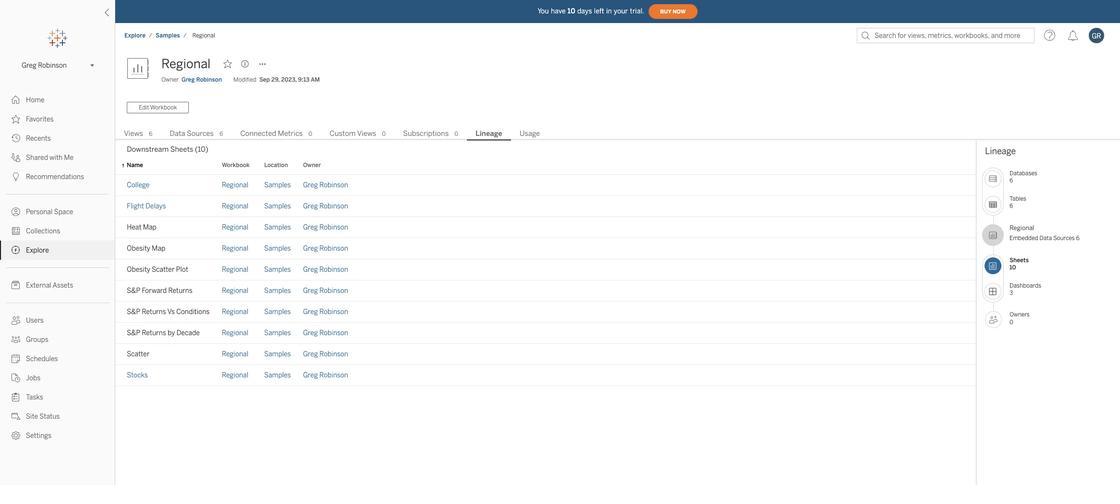 Task type: vqa. For each thing, say whether or not it's contained in the screenshot.
the superstore
no



Task type: describe. For each thing, give the bounding box(es) containing it.
1 vertical spatial sheets
[[1010, 257, 1029, 264]]

shared with me link
[[0, 148, 115, 167]]

personal
[[26, 208, 53, 216]]

by text only_f5he34f image for schedules
[[12, 355, 20, 363]]

explore for explore
[[26, 247, 49, 255]]

workbook inside edit workbook button
[[150, 104, 177, 111]]

sub-spaces tab list
[[115, 128, 1121, 141]]

databases 6 tables 6
[[1010, 170, 1038, 210]]

stocks link
[[127, 371, 148, 380]]

by text only_f5he34f image for shared with me
[[12, 153, 20, 162]]

0 for custom views
[[382, 131, 386, 137]]

by text only_f5he34f image for favorites
[[12, 115, 20, 124]]

left
[[594, 7, 605, 15]]

space
[[54, 208, 73, 216]]

tasks
[[26, 394, 43, 402]]

obesity map
[[127, 245, 165, 253]]

samples link for second regional link from the top
[[264, 202, 291, 210]]

custom views
[[330, 129, 376, 138]]

sheets 10
[[1010, 257, 1029, 271]]

recommendations link
[[0, 167, 115, 186]]

recommendations
[[26, 173, 84, 181]]

jobs link
[[0, 369, 115, 388]]

by
[[168, 329, 175, 337]]

recents link
[[0, 129, 115, 148]]

samples link for regional link related to s&p returns vs conditions
[[264, 308, 291, 316]]

row group inside regional main content
[[115, 175, 977, 386]]

owners 0
[[1010, 311, 1030, 326]]

0 for connected metrics
[[309, 131, 312, 137]]

by text only_f5he34f image for jobs
[[12, 374, 20, 383]]

2 / from the left
[[183, 32, 187, 39]]

subscriptions
[[403, 129, 449, 138]]

0 horizontal spatial explore link
[[0, 241, 115, 260]]

samples link for regional link corresponding to obesity scatter plot
[[264, 266, 291, 274]]

buy
[[661, 8, 672, 15]]

robinson for samples link associated with regional link corresponding to s&p forward returns
[[320, 287, 348, 295]]

1 views from the left
[[124, 129, 143, 138]]

stocks
[[127, 371, 148, 380]]

collections link
[[0, 222, 115, 241]]

robinson for samples link corresponding to regional link for s&p returns by decade
[[320, 329, 348, 337]]

regional for row containing scatter
[[222, 350, 249, 358]]

0 inside owners 0
[[1010, 319, 1014, 326]]

29,
[[271, 76, 280, 83]]

greg robinson for samples link corresponding to regional link for s&p returns by decade
[[303, 329, 348, 337]]

tasks link
[[0, 388, 115, 407]]

greg robinson for samples link associated with second regional link from the top
[[303, 202, 348, 210]]

location
[[264, 162, 288, 169]]

10 regional link from the top
[[222, 371, 249, 380]]

regional for row containing s&p returns vs conditions
[[222, 308, 249, 316]]

navigation panel element
[[0, 29, 115, 445]]

by text only_f5he34f image for explore
[[12, 246, 20, 255]]

regional inside regional embedded data sources 6
[[1010, 224, 1035, 232]]

by text only_f5he34f image for users
[[12, 316, 20, 325]]

row containing college
[[115, 175, 977, 196]]

schedules link
[[0, 349, 115, 369]]

modified
[[234, 76, 257, 83]]

greg inside dropdown button
[[22, 61, 36, 69]]

samples link for 10th regional link from the top of the row group containing college
[[264, 371, 291, 380]]

in
[[607, 7, 612, 15]]

robinson for regional link related to s&p returns vs conditions samples link
[[320, 308, 348, 316]]

modified sep 29, 2023, 9:13 am
[[234, 76, 320, 83]]

by text only_f5he34f image for groups
[[12, 335, 20, 344]]

data inside regional embedded data sources 6
[[1040, 235, 1053, 242]]

greg robinson for samples link for regional link corresponding to obesity scatter plot
[[303, 266, 348, 274]]

shared
[[26, 154, 48, 162]]

downstream
[[127, 145, 169, 154]]

regional for row containing s&p forward returns
[[222, 287, 249, 295]]

regional link for scatter
[[222, 350, 249, 358]]

trial.
[[630, 7, 645, 15]]

external
[[26, 282, 51, 290]]

10 inside 'sheets 10'
[[1010, 265, 1017, 271]]

Search for views, metrics, workbooks, and more text field
[[857, 28, 1035, 43]]

data inside sub-spaces tab list
[[170, 129, 185, 138]]

home link
[[0, 90, 115, 110]]

lineage inside sub-spaces tab list
[[476, 129, 503, 138]]

robinson inside dropdown button
[[38, 61, 67, 69]]

downstream sheets (10)
[[127, 145, 208, 154]]

owner for owner
[[303, 162, 321, 169]]

greg robinson inside greg robinson dropdown button
[[22, 61, 67, 69]]

greg robinson button
[[18, 60, 97, 71]]

owner greg robinson
[[161, 76, 222, 83]]

row containing stocks
[[115, 365, 977, 386]]

custom
[[330, 129, 356, 138]]

regional for row containing s&p returns by decade
[[222, 329, 249, 337]]

samples link for tenth regional link from the bottom of the row group containing college
[[264, 181, 291, 189]]

site status link
[[0, 407, 115, 426]]

embedded data sources image
[[983, 224, 1004, 246]]

0 vertical spatial returns
[[168, 287, 193, 295]]

by text only_f5he34f image for collections
[[12, 227, 20, 235]]

edit workbook button
[[127, 102, 189, 113]]

name
[[127, 162, 143, 169]]

college link
[[127, 181, 150, 189]]

vs
[[168, 308, 175, 316]]

sources inside sub-spaces tab list
[[187, 129, 214, 138]]

row containing obesity map
[[115, 238, 977, 259]]

buy now
[[661, 8, 686, 15]]

shared with me
[[26, 154, 74, 162]]

2 regional link from the top
[[222, 202, 249, 210]]

greg robinson for regional link corresponding to obesity map samples link
[[303, 245, 348, 253]]

regional for row containing heat map
[[222, 223, 249, 232]]

jobs
[[26, 374, 41, 383]]

greg robinson for samples link associated with regional link corresponding to s&p forward returns
[[303, 287, 348, 295]]

regional link for heat map
[[222, 223, 249, 232]]

6 inside regional embedded data sources 6
[[1077, 235, 1080, 242]]

recents
[[26, 135, 51, 143]]

map for heat map
[[143, 223, 157, 232]]

2 views from the left
[[357, 129, 376, 138]]

personal space
[[26, 208, 73, 216]]

regional link for s&p forward returns
[[222, 287, 249, 295]]

by text only_f5he34f image for recents
[[12, 134, 20, 143]]

obesity for obesity map
[[127, 245, 150, 253]]

by text only_f5he34f image for personal space
[[12, 208, 20, 216]]

owner for owner greg robinson
[[161, 76, 179, 83]]

dashboards image
[[985, 283, 1002, 300]]

by text only_f5he34f image for tasks
[[12, 393, 20, 402]]

samples link for regional link corresponding to obesity map
[[264, 245, 291, 253]]

by text only_f5he34f image for recommendations
[[12, 173, 20, 181]]

am
[[311, 76, 320, 83]]

returns for vs
[[142, 308, 166, 316]]

heat
[[127, 223, 142, 232]]

your
[[614, 7, 628, 15]]

me
[[64, 154, 74, 162]]

row containing s&p forward returns
[[115, 281, 977, 302]]

3
[[1010, 290, 1014, 297]]

obesity scatter plot
[[127, 266, 188, 274]]

s&p for s&p returns vs conditions
[[127, 308, 140, 316]]

connected
[[240, 129, 276, 138]]

have
[[551, 7, 566, 15]]

robinson for samples link for regional link corresponding to obesity scatter plot
[[320, 266, 348, 274]]



Task type: locate. For each thing, give the bounding box(es) containing it.
greg robinson for samples link corresponding to regional link for heat map
[[303, 223, 348, 232]]

row containing s&p returns vs conditions
[[115, 302, 977, 323]]

5 by text only_f5he34f image from the top
[[12, 246, 20, 255]]

home
[[26, 96, 45, 104]]

workbook inside grid
[[222, 162, 250, 169]]

2 vertical spatial s&p
[[127, 329, 140, 337]]

favorites link
[[0, 110, 115, 129]]

0 vertical spatial explore
[[124, 32, 146, 39]]

robinson for samples link for regional link for scatter
[[320, 350, 348, 358]]

by text only_f5he34f image inside recents link
[[12, 134, 20, 143]]

groups
[[26, 336, 48, 344]]

returns left by
[[142, 329, 166, 337]]

sources right embedded
[[1054, 235, 1075, 242]]

workbook right edit
[[150, 104, 177, 111]]

regional embedded data sources 6
[[1010, 224, 1080, 242]]

1 vertical spatial lineage
[[986, 146, 1016, 157]]

regional for row containing obesity scatter plot
[[222, 266, 249, 274]]

workbook down connected
[[222, 162, 250, 169]]

6 by text only_f5he34f image from the top
[[12, 393, 20, 402]]

5 regional link from the top
[[222, 266, 249, 274]]

grid containing college
[[115, 157, 977, 485]]

1 horizontal spatial explore link
[[124, 32, 146, 39]]

0 vertical spatial lineage
[[476, 129, 503, 138]]

returns
[[168, 287, 193, 295], [142, 308, 166, 316], [142, 329, 166, 337]]

row containing heat map
[[115, 217, 977, 238]]

by text only_f5he34f image inside external assets link
[[12, 281, 20, 290]]

databases image
[[985, 171, 1002, 187]]

sources
[[187, 129, 214, 138], [1054, 235, 1075, 242]]

regional link for obesity map
[[222, 245, 249, 253]]

1 s&p from the top
[[127, 287, 140, 295]]

2 row from the top
[[115, 196, 977, 217]]

1 regional link from the top
[[222, 181, 249, 189]]

2 s&p from the top
[[127, 308, 140, 316]]

2 by text only_f5he34f image from the top
[[12, 134, 20, 143]]

main navigation. press the up and down arrow keys to access links. element
[[0, 90, 115, 445]]

views right 'custom'
[[357, 129, 376, 138]]

4 regional link from the top
[[222, 245, 249, 253]]

0 vertical spatial scatter
[[152, 266, 175, 274]]

groups link
[[0, 330, 115, 349]]

regional link for s&p returns vs conditions
[[222, 308, 249, 316]]

s&p for s&p forward returns
[[127, 287, 140, 295]]

1 vertical spatial explore link
[[0, 241, 115, 260]]

0 for subscriptions
[[455, 131, 459, 137]]

7 by text only_f5he34f image from the top
[[12, 432, 20, 440]]

1 by text only_f5he34f image from the top
[[12, 96, 20, 104]]

10 row from the top
[[115, 365, 977, 386]]

0 down "owners"
[[1010, 319, 1014, 326]]

by text only_f5he34f image
[[12, 115, 20, 124], [12, 153, 20, 162], [12, 208, 20, 216], [12, 281, 20, 290], [12, 355, 20, 363], [12, 393, 20, 402], [12, 432, 20, 440]]

/ up workbook image
[[149, 32, 152, 39]]

samples link for regional link for scatter
[[264, 350, 291, 358]]

owners
[[1010, 311, 1030, 318]]

greg robinson for regional link related to s&p returns vs conditions samples link
[[303, 308, 348, 316]]

owner up edit workbook
[[161, 76, 179, 83]]

explore down collections
[[26, 247, 49, 255]]

2 by text only_f5he34f image from the top
[[12, 153, 20, 162]]

by text only_f5he34f image left 'shared'
[[12, 153, 20, 162]]

heat map
[[127, 223, 157, 232]]

0 vertical spatial explore link
[[124, 32, 146, 39]]

owner inside grid
[[303, 162, 321, 169]]

row
[[115, 175, 977, 196], [115, 196, 977, 217], [115, 217, 977, 238], [115, 238, 977, 259], [115, 259, 977, 281], [115, 281, 977, 302], [115, 302, 977, 323], [115, 323, 977, 344], [115, 344, 977, 365], [115, 365, 977, 386]]

1 horizontal spatial lineage
[[986, 146, 1016, 157]]

8 row from the top
[[115, 323, 977, 344]]

row group containing college
[[115, 175, 977, 386]]

schedules
[[26, 355, 58, 363]]

scatter
[[152, 266, 175, 274], [127, 350, 150, 358]]

by text only_f5he34f image for site status
[[12, 412, 20, 421]]

sheets image
[[985, 258, 1002, 274]]

users link
[[0, 311, 115, 330]]

9 row from the top
[[115, 344, 977, 365]]

by text only_f5he34f image for external assets
[[12, 281, 20, 290]]

you
[[538, 7, 549, 15]]

s&p returns by decade
[[127, 329, 200, 337]]

0 horizontal spatial 10
[[568, 7, 576, 15]]

databases
[[1010, 170, 1038, 177]]

by text only_f5he34f image
[[12, 96, 20, 104], [12, 134, 20, 143], [12, 173, 20, 181], [12, 227, 20, 235], [12, 246, 20, 255], [12, 316, 20, 325], [12, 335, 20, 344], [12, 374, 20, 383], [12, 412, 20, 421]]

regional for row containing college
[[222, 181, 249, 189]]

map
[[143, 223, 157, 232], [152, 245, 165, 253]]

samples link for regional link for heat map
[[264, 223, 291, 232]]

6 by text only_f5he34f image from the top
[[12, 316, 20, 325]]

tables image
[[985, 196, 1002, 213]]

by text only_f5he34f image inside "personal space" link
[[12, 208, 20, 216]]

explore up workbook image
[[124, 32, 146, 39]]

workbook
[[150, 104, 177, 111], [222, 162, 250, 169]]

2 obesity from the top
[[127, 266, 150, 274]]

delays
[[146, 202, 166, 210]]

by text only_f5he34f image inside site status link
[[12, 412, 20, 421]]

0 horizontal spatial data
[[170, 129, 185, 138]]

1 vertical spatial owner
[[303, 162, 321, 169]]

flight delays
[[127, 202, 166, 210]]

8 by text only_f5he34f image from the top
[[12, 374, 20, 383]]

by text only_f5he34f image inside the users link
[[12, 316, 20, 325]]

grid inside regional main content
[[115, 157, 977, 485]]

forward
[[142, 287, 167, 295]]

0 horizontal spatial views
[[124, 129, 143, 138]]

owner right location
[[303, 162, 321, 169]]

0 right "subscriptions"
[[455, 131, 459, 137]]

lineage up databases image
[[986, 146, 1016, 157]]

s&p down 's&p forward returns'
[[127, 308, 140, 316]]

edit
[[139, 104, 149, 111]]

6 row from the top
[[115, 281, 977, 302]]

by text only_f5he34f image inside recommendations link
[[12, 173, 20, 181]]

3 s&p from the top
[[127, 329, 140, 337]]

sheets down embedded
[[1010, 257, 1029, 264]]

buy now button
[[649, 4, 698, 19]]

workbook image
[[127, 54, 156, 83]]

row group
[[115, 175, 977, 386]]

0 vertical spatial obesity
[[127, 245, 150, 253]]

6
[[149, 131, 152, 137], [220, 131, 223, 137], [1010, 178, 1014, 184], [1010, 203, 1014, 210], [1077, 235, 1080, 242]]

sources inside regional embedded data sources 6
[[1054, 235, 1075, 242]]

1 horizontal spatial sources
[[1054, 235, 1075, 242]]

7 regional link from the top
[[222, 308, 249, 316]]

scatter up stocks link
[[127, 350, 150, 358]]

7 row from the top
[[115, 302, 977, 323]]

2023,
[[281, 76, 297, 83]]

embedded
[[1010, 235, 1039, 242]]

0 vertical spatial sources
[[187, 129, 214, 138]]

1 obesity from the top
[[127, 245, 150, 253]]

0 vertical spatial s&p
[[127, 287, 140, 295]]

1 horizontal spatial sheets
[[1010, 257, 1029, 264]]

0 horizontal spatial explore
[[26, 247, 49, 255]]

flight
[[127, 202, 144, 210]]

0 vertical spatial sheets
[[170, 145, 193, 154]]

map up the obesity scatter plot
[[152, 245, 165, 253]]

2 vertical spatial returns
[[142, 329, 166, 337]]

samples link for regional link for s&p returns by decade
[[264, 329, 291, 337]]

10 left days on the right top of page
[[568, 7, 576, 15]]

robinson
[[38, 61, 67, 69], [196, 76, 222, 83], [320, 181, 348, 189], [320, 202, 348, 210], [320, 223, 348, 232], [320, 245, 348, 253], [320, 266, 348, 274], [320, 287, 348, 295], [320, 308, 348, 316], [320, 329, 348, 337], [320, 350, 348, 358], [320, 371, 348, 380]]

greg robinson for samples link for regional link for scatter
[[303, 350, 348, 358]]

by text only_f5he34f image inside schedules link
[[12, 355, 20, 363]]

1 horizontal spatial scatter
[[152, 266, 175, 274]]

9 by text only_f5he34f image from the top
[[12, 412, 20, 421]]

0 vertical spatial data
[[170, 129, 185, 138]]

map right heat
[[143, 223, 157, 232]]

1 row from the top
[[115, 175, 977, 196]]

1 horizontal spatial data
[[1040, 235, 1053, 242]]

sheets
[[170, 145, 193, 154], [1010, 257, 1029, 264]]

explore link up workbook image
[[124, 32, 146, 39]]

1 vertical spatial 10
[[1010, 265, 1017, 271]]

views
[[124, 129, 143, 138], [357, 129, 376, 138]]

1 vertical spatial s&p
[[127, 308, 140, 316]]

0 horizontal spatial workbook
[[150, 104, 177, 111]]

obesity
[[127, 245, 150, 253], [127, 266, 150, 274]]

0 horizontal spatial /
[[149, 32, 152, 39]]

external assets
[[26, 282, 73, 290]]

obesity down the heat map
[[127, 245, 150, 253]]

by text only_f5he34f image inside favorites link
[[12, 115, 20, 124]]

by text only_f5he34f image for home
[[12, 96, 20, 104]]

1 horizontal spatial explore
[[124, 32, 146, 39]]

4 by text only_f5he34f image from the top
[[12, 281, 20, 290]]

row containing obesity scatter plot
[[115, 259, 977, 281]]

regional link
[[222, 181, 249, 189], [222, 202, 249, 210], [222, 223, 249, 232], [222, 245, 249, 253], [222, 266, 249, 274], [222, 287, 249, 295], [222, 308, 249, 316], [222, 329, 249, 337], [222, 350, 249, 358], [222, 371, 249, 380]]

tables
[[1010, 196, 1027, 202]]

explore / samples /
[[124, 32, 187, 39]]

0 right custom views
[[382, 131, 386, 137]]

sheets down data sources
[[170, 145, 193, 154]]

by text only_f5he34f image inside home link
[[12, 96, 20, 104]]

10
[[568, 7, 576, 15], [1010, 265, 1017, 271]]

by text only_f5he34f image for settings
[[12, 432, 20, 440]]

0 horizontal spatial scatter
[[127, 350, 150, 358]]

by text only_f5he34f image left personal
[[12, 208, 20, 216]]

samples link
[[155, 32, 181, 39], [264, 181, 291, 189], [264, 202, 291, 210], [264, 223, 291, 232], [264, 245, 291, 253], [264, 266, 291, 274], [264, 287, 291, 295], [264, 308, 291, 316], [264, 329, 291, 337], [264, 350, 291, 358], [264, 371, 291, 380]]

site status
[[26, 413, 60, 421]]

1 horizontal spatial /
[[183, 32, 187, 39]]

s&p returns vs conditions
[[127, 308, 210, 316]]

regional for row containing flight delays
[[222, 202, 249, 210]]

users
[[26, 317, 44, 325]]

3 by text only_f5he34f image from the top
[[12, 208, 20, 216]]

1 horizontal spatial owner
[[303, 162, 321, 169]]

regional for row containing obesity map
[[222, 245, 249, 253]]

0 vertical spatial map
[[143, 223, 157, 232]]

s&p left forward
[[127, 287, 140, 295]]

sep
[[259, 76, 270, 83]]

greg robinson for 10th regional link from the top of the row group containing college samples link
[[303, 371, 348, 380]]

external assets link
[[0, 276, 115, 295]]

obesity down obesity map
[[127, 266, 150, 274]]

favorites
[[26, 115, 54, 124]]

4 by text only_f5he34f image from the top
[[12, 227, 20, 235]]

status
[[40, 413, 60, 421]]

explore
[[124, 32, 146, 39], [26, 247, 49, 255]]

s&p for s&p returns by decade
[[127, 329, 140, 337]]

you have 10 days left in your trial.
[[538, 7, 645, 15]]

by text only_f5he34f image left schedules
[[12, 355, 20, 363]]

0 horizontal spatial owner
[[161, 76, 179, 83]]

plot
[[176, 266, 188, 274]]

0 vertical spatial owner
[[161, 76, 179, 83]]

5 by text only_f5he34f image from the top
[[12, 355, 20, 363]]

9 regional link from the top
[[222, 350, 249, 358]]

owners image
[[986, 311, 1002, 328]]

data
[[170, 129, 185, 138], [1040, 235, 1053, 242]]

explore link
[[124, 32, 146, 39], [0, 241, 115, 260]]

data sources
[[170, 129, 214, 138]]

by text only_f5he34f image left favorites
[[12, 115, 20, 124]]

regional element
[[190, 32, 218, 39]]

by text only_f5he34f image inside tasks link
[[12, 393, 20, 402]]

by text only_f5he34f image left external
[[12, 281, 20, 290]]

7 by text only_f5he34f image from the top
[[12, 335, 20, 344]]

3 row from the top
[[115, 217, 977, 238]]

by text only_f5he34f image inside jobs link
[[12, 374, 20, 383]]

1 vertical spatial obesity
[[127, 266, 150, 274]]

robinson for samples link corresponding to regional link for heat map
[[320, 223, 348, 232]]

1 vertical spatial scatter
[[127, 350, 150, 358]]

/
[[149, 32, 152, 39], [183, 32, 187, 39]]

/ left regional element
[[183, 32, 187, 39]]

3 regional link from the top
[[222, 223, 249, 232]]

scatter left the plot
[[152, 266, 175, 274]]

explore link down collections
[[0, 241, 115, 260]]

1 by text only_f5he34f image from the top
[[12, 115, 20, 124]]

0 horizontal spatial sources
[[187, 129, 214, 138]]

1 / from the left
[[149, 32, 152, 39]]

dashboards 3
[[1010, 283, 1042, 297]]

with
[[50, 154, 63, 162]]

0 right metrics
[[309, 131, 312, 137]]

1 vertical spatial map
[[152, 245, 165, 253]]

3 by text only_f5he34f image from the top
[[12, 173, 20, 181]]

conditions
[[176, 308, 210, 316]]

0
[[309, 131, 312, 137], [382, 131, 386, 137], [455, 131, 459, 137], [1010, 319, 1014, 326]]

grid
[[115, 157, 977, 485]]

9:13
[[298, 76, 310, 83]]

4 row from the top
[[115, 238, 977, 259]]

1 vertical spatial returns
[[142, 308, 166, 316]]

1 horizontal spatial 10
[[1010, 265, 1017, 271]]

row containing s&p returns by decade
[[115, 323, 977, 344]]

greg robinson
[[22, 61, 67, 69], [303, 181, 348, 189], [303, 202, 348, 210], [303, 223, 348, 232], [303, 245, 348, 253], [303, 266, 348, 274], [303, 287, 348, 295], [303, 308, 348, 316], [303, 329, 348, 337], [303, 350, 348, 358], [303, 371, 348, 380]]

5 row from the top
[[115, 259, 977, 281]]

samples link for regional link corresponding to s&p forward returns
[[264, 287, 291, 295]]

explore inside main navigation. press the up and down arrow keys to access links. element
[[26, 247, 49, 255]]

usage
[[520, 129, 540, 138]]

assets
[[53, 282, 73, 290]]

regional for row containing stocks
[[222, 371, 249, 380]]

metrics
[[278, 129, 303, 138]]

6 regional link from the top
[[222, 287, 249, 295]]

data right embedded
[[1040, 235, 1053, 242]]

settings
[[26, 432, 51, 440]]

0 horizontal spatial lineage
[[476, 129, 503, 138]]

regional main content
[[115, 48, 1121, 485]]

robinson for regional link corresponding to obesity map samples link
[[320, 245, 348, 253]]

college
[[127, 181, 150, 189]]

(10)
[[195, 145, 208, 154]]

decade
[[177, 329, 200, 337]]

by text only_f5he34f image left settings
[[12, 432, 20, 440]]

edit workbook
[[139, 104, 177, 111]]

regional link for obesity scatter plot
[[222, 266, 249, 274]]

by text only_f5he34f image inside collections "link"
[[12, 227, 20, 235]]

data up downstream sheets (10)
[[170, 129, 185, 138]]

s&p left by
[[127, 329, 140, 337]]

1 horizontal spatial views
[[357, 129, 376, 138]]

1 vertical spatial data
[[1040, 235, 1053, 242]]

greg robinson for tenth regional link from the bottom of the row group containing college's samples link
[[303, 181, 348, 189]]

10 right sheets image
[[1010, 265, 1017, 271]]

by text only_f5he34f image inside "settings" link
[[12, 432, 20, 440]]

s&p forward returns
[[127, 287, 193, 295]]

regional link for s&p returns by decade
[[222, 329, 249, 337]]

8 regional link from the top
[[222, 329, 249, 337]]

0 vertical spatial 10
[[568, 7, 576, 15]]

returns left vs
[[142, 308, 166, 316]]

returns for by
[[142, 329, 166, 337]]

sources up (10)
[[187, 129, 214, 138]]

returns down the plot
[[168, 287, 193, 295]]

0 vertical spatial workbook
[[150, 104, 177, 111]]

1 vertical spatial sources
[[1054, 235, 1075, 242]]

by text only_f5he34f image inside shared with me link
[[12, 153, 20, 162]]

personal space link
[[0, 202, 115, 222]]

days
[[578, 7, 592, 15]]

by text only_f5he34f image inside groups 'link'
[[12, 335, 20, 344]]

obesity for obesity scatter plot
[[127, 266, 150, 274]]

collections
[[26, 227, 60, 235]]

lineage
[[476, 129, 503, 138], [986, 146, 1016, 157]]

row containing flight delays
[[115, 196, 977, 217]]

connected metrics
[[240, 129, 303, 138]]

robinson for 10th regional link from the top of the row group containing college samples link
[[320, 371, 348, 380]]

row containing scatter
[[115, 344, 977, 365]]

robinson for samples link associated with second regional link from the top
[[320, 202, 348, 210]]

0 horizontal spatial sheets
[[170, 145, 193, 154]]

1 horizontal spatial workbook
[[222, 162, 250, 169]]

greg robinson link
[[182, 75, 222, 84], [303, 181, 348, 189], [303, 202, 348, 210], [303, 223, 348, 232], [303, 245, 348, 253], [303, 266, 348, 274], [303, 287, 348, 295], [303, 308, 348, 316], [303, 329, 348, 337], [303, 350, 348, 358], [303, 371, 348, 380]]

1 vertical spatial workbook
[[222, 162, 250, 169]]

dashboards
[[1010, 283, 1042, 289]]

1 vertical spatial explore
[[26, 247, 49, 255]]

robinson for tenth regional link from the bottom of the row group containing college's samples link
[[320, 181, 348, 189]]

map for obesity map
[[152, 245, 165, 253]]

flight delays link
[[127, 202, 166, 210]]

s&p
[[127, 287, 140, 295], [127, 308, 140, 316], [127, 329, 140, 337]]

site
[[26, 413, 38, 421]]

views up downstream
[[124, 129, 143, 138]]

by text only_f5he34f image left tasks
[[12, 393, 20, 402]]

explore for explore / samples /
[[124, 32, 146, 39]]

lineage left 'usage' on the top left
[[476, 129, 503, 138]]



